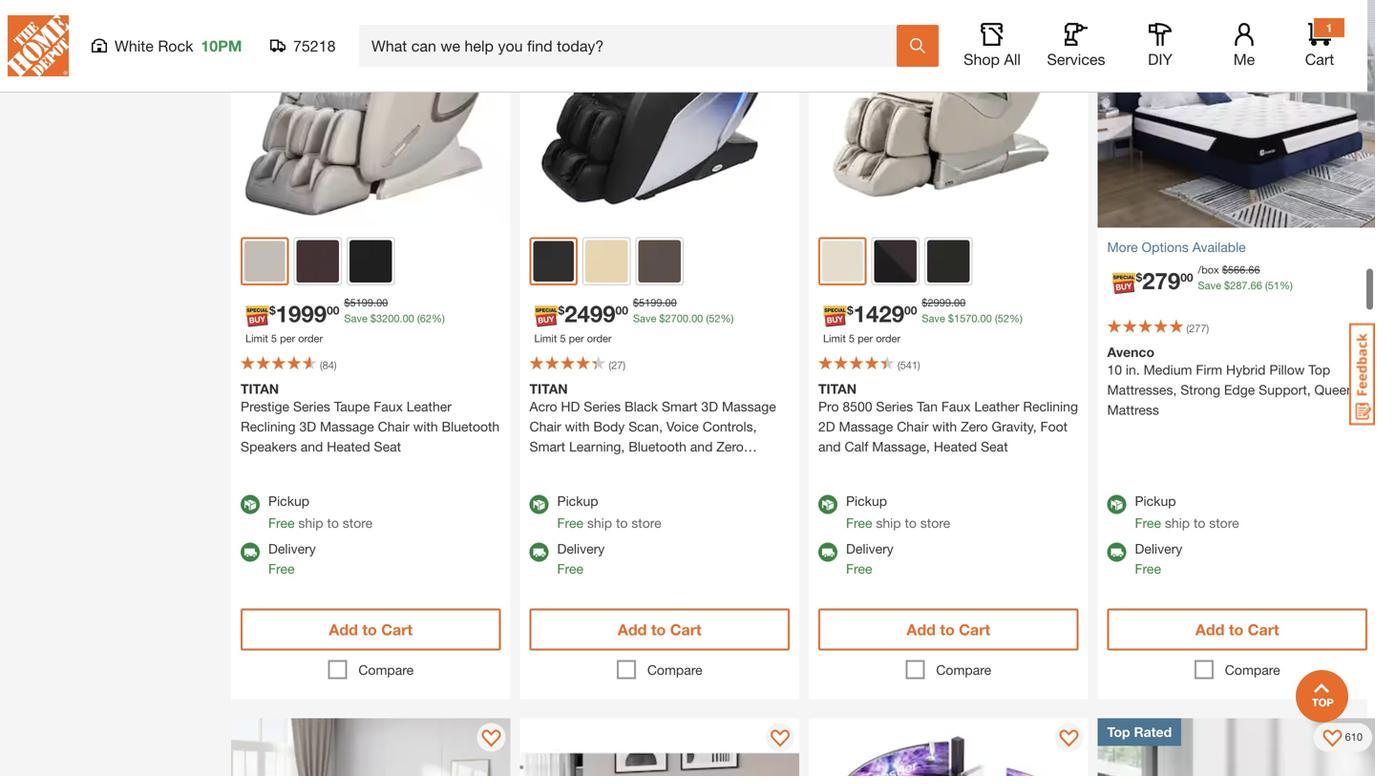 Task type: vqa. For each thing, say whether or not it's contained in the screenshot.
1st Delivery
yes



Task type: locate. For each thing, give the bounding box(es) containing it.
1 available for pickup image from the left
[[241, 495, 260, 514]]

0 horizontal spatial 52
[[709, 312, 721, 325]]

0 horizontal spatial and
[[301, 439, 323, 455]]

0 vertical spatial zero
[[961, 419, 988, 435]]

heated
[[327, 439, 370, 455], [934, 439, 977, 455]]

save inside $ 5199 . 00 save $ 3200 . 00 ( 62 %) limit 5 per order
[[344, 312, 368, 325]]

1 vertical spatial 66
[[1251, 279, 1263, 292]]

chair inside "titan pro 8500 series tan faux leather reclining 2d massage chair with zero gravity, foot and calf massage, heated seat"
[[897, 419, 929, 435]]

( right 2700
[[706, 312, 709, 325]]

2 horizontal spatial available for pickup image
[[1108, 495, 1127, 514]]

00 inside $ 1429 00
[[905, 304, 917, 317]]

save inside $ 5199 . 00 save $ 2700 . 00 ( 52 %) limit 5 per order
[[633, 312, 657, 325]]

52 inside the $ 2999 . 00 save $ 1570 . 00 ( 52 %) limit 5 per order
[[998, 312, 1010, 325]]

titan inside titan acro hd series black smart 3d massage chair with body scan, voice controls, smart learning, bluetooth and zero gravity
[[530, 381, 568, 397]]

hybrid
[[1226, 362, 1266, 378]]

compare up northfield white solid wood frame queen murphy bed chest with mattress and built in charging station image
[[647, 662, 703, 678]]

order inside $ 5199 . 00 save $ 2700 . 00 ( 52 %) limit 5 per order
[[587, 332, 612, 345]]

2 available for pickup image from the left
[[819, 495, 838, 514]]

2 add to cart button from the left
[[530, 609, 790, 651]]

5 down 1999
[[271, 332, 277, 345]]

2 delivery from the left
[[557, 541, 605, 557]]

5 down 2499
[[560, 332, 566, 345]]

the home depot logo image
[[8, 15, 69, 76]]

1 pickup free ship to store from the left
[[268, 493, 373, 531]]

4 compare from the left
[[1225, 662, 1281, 678]]

1 horizontal spatial available for pickup image
[[819, 495, 838, 514]]

add for 279
[[1196, 621, 1225, 639]]

black image up 2499
[[533, 241, 574, 282]]

zero left 'gravity,'
[[961, 419, 988, 435]]

more options available link
[[1108, 237, 1368, 257]]

mattresses,
[[1108, 382, 1177, 398]]

limit up pro
[[823, 332, 846, 345]]

( inside the $ 2999 . 00 save $ 1570 . 00 ( 52 %) limit 5 per order
[[995, 312, 998, 325]]

1 horizontal spatial titan
[[530, 381, 568, 397]]

1 horizontal spatial order
[[587, 332, 612, 345]]

2 chair from the left
[[530, 419, 561, 435]]

00 left /box
[[1181, 271, 1194, 284]]

leather inside titan prestige series taupe faux leather reclining 3d massage chair with bluetooth speakers and heated seat
[[407, 399, 452, 415]]

00 up 84 at the top left
[[327, 304, 339, 317]]

0 horizontal spatial series
[[293, 399, 330, 415]]

add to cart button
[[241, 609, 501, 651], [530, 609, 790, 651], [819, 609, 1079, 651], [1108, 609, 1368, 651]]

1 horizontal spatial chair
[[530, 419, 561, 435]]

limit up 'prestige'
[[245, 332, 268, 345]]

limit up "acro"
[[534, 332, 557, 345]]

2 horizontal spatial order
[[876, 332, 901, 345]]

2700
[[665, 312, 689, 325]]

heated inside titan prestige series taupe faux leather reclining 3d massage chair with bluetooth speakers and heated seat
[[327, 439, 370, 455]]

277
[[1189, 322, 1207, 335]]

%) inside /box $ 566 . 66 save $ 287 . 66 ( 51 %)
[[1280, 279, 1293, 292]]

1 chair from the left
[[378, 419, 410, 435]]

with inside titan acro hd series black smart 3d massage chair with body scan, voice controls, smart learning, bluetooth and zero gravity
[[565, 419, 590, 435]]

3 with from the left
[[933, 419, 957, 435]]

52 right the 1570
[[998, 312, 1010, 325]]

0 horizontal spatial massage
[[320, 419, 374, 435]]

taupe image
[[586, 240, 628, 283], [245, 241, 285, 282]]

reclining inside "titan pro 8500 series tan faux leather reclining 2d massage chair with zero gravity, foot and calf massage, heated seat"
[[1023, 399, 1078, 415]]

pro
[[819, 399, 839, 415]]

2 and from the left
[[690, 439, 713, 455]]

1 horizontal spatial bluetooth
[[629, 439, 687, 455]]

1 horizontal spatial zero
[[961, 419, 988, 435]]

cart for 1429
[[959, 621, 991, 639]]

2 horizontal spatial massage
[[839, 419, 893, 435]]

limit inside the $ 2999 . 00 save $ 1570 . 00 ( 52 %) limit 5 per order
[[823, 332, 846, 345]]

order down $ 1429 00
[[876, 332, 901, 345]]

4 add to cart from the left
[[1196, 621, 1280, 639]]

pickup
[[268, 493, 310, 509], [557, 493, 598, 509], [846, 493, 887, 509], [1135, 493, 1176, 509]]

1 add to cart button from the left
[[241, 609, 501, 651]]

5199 inside $ 5199 . 00 save $ 3200 . 00 ( 62 %) limit 5 per order
[[350, 297, 373, 309]]

%) inside $ 5199 . 00 save $ 2700 . 00 ( 52 %) limit 5 per order
[[721, 312, 734, 325]]

1 horizontal spatial available shipping image
[[819, 543, 838, 562]]

taupe
[[334, 399, 370, 415]]

3 chair from the left
[[897, 419, 929, 435]]

limit for 2499
[[534, 332, 557, 345]]

3 store from the left
[[921, 515, 951, 531]]

pickup down calf
[[846, 493, 887, 509]]

00 inside $ 279 00
[[1181, 271, 1194, 284]]

%) right 287
[[1280, 279, 1293, 292]]

display image
[[482, 730, 501, 749], [771, 730, 790, 749], [1324, 730, 1343, 749]]

5 for 1429
[[849, 332, 855, 345]]

) up black
[[623, 359, 626, 372]]

1 horizontal spatial leather
[[975, 399, 1020, 415]]

1 display image from the left
[[482, 730, 501, 749]]

zero inside titan acro hd series black smart 3d massage chair with body scan, voice controls, smart learning, bluetooth and zero gravity
[[717, 439, 744, 455]]

1 horizontal spatial series
[[584, 399, 621, 415]]

2 horizontal spatial and
[[819, 439, 841, 455]]

1 horizontal spatial top
[[1309, 362, 1331, 378]]

4 add to cart button from the left
[[1108, 609, 1368, 651]]

0 horizontal spatial available shipping image
[[241, 543, 260, 562]]

0 vertical spatial 66
[[1249, 264, 1260, 276]]

2 ship from the left
[[587, 515, 612, 531]]

4 add from the left
[[1196, 621, 1225, 639]]

add
[[329, 621, 358, 639], [618, 621, 647, 639], [907, 621, 936, 639], [1196, 621, 1225, 639]]

1 with from the left
[[413, 419, 438, 435]]

with inside "titan pro 8500 series tan faux leather reclining 2d massage chair with zero gravity, foot and calf massage, heated seat"
[[933, 419, 957, 435]]

2 seat from the left
[[981, 439, 1008, 455]]

faux right the taupe
[[374, 399, 403, 415]]

2 pickup from the left
[[557, 493, 598, 509]]

reclining up speakers
[[241, 419, 296, 435]]

body
[[594, 419, 625, 435]]

1 horizontal spatial massage
[[722, 399, 776, 415]]

titan for 1999
[[241, 381, 279, 397]]

2 horizontal spatial display image
[[1324, 730, 1343, 749]]

avenco
[[1108, 344, 1155, 360]]

scan,
[[629, 419, 663, 435]]

) up firm
[[1207, 322, 1209, 335]]

save inside the $ 2999 . 00 save $ 1570 . 00 ( 52 %) limit 5 per order
[[922, 312, 946, 325]]

taupe image up 1999
[[245, 241, 285, 282]]

2 5 from the left
[[560, 332, 566, 345]]

1 add from the left
[[329, 621, 358, 639]]

541
[[900, 359, 918, 372]]

series up body
[[584, 399, 621, 415]]

heated down tan
[[934, 439, 977, 455]]

1 heated from the left
[[327, 439, 370, 455]]

ship for 279
[[1165, 515, 1190, 531]]

2 horizontal spatial brown image
[[874, 240, 917, 283]]

order down the $ 2499 00
[[587, 332, 612, 345]]

firm
[[1196, 362, 1223, 378]]

1 horizontal spatial and
[[690, 439, 713, 455]]

5199 right the $ 1999 00
[[350, 297, 373, 309]]

2 horizontal spatial 5
[[849, 332, 855, 345]]

and
[[301, 439, 323, 455], [690, 439, 713, 455], [819, 439, 841, 455]]

0 horizontal spatial per
[[280, 332, 295, 345]]

84
[[323, 359, 334, 372]]

compare for 2499
[[647, 662, 703, 678]]

pickup down mattress
[[1135, 493, 1176, 509]]

titan inside "titan pro 8500 series tan faux leather reclining 2d massage chair with zero gravity, foot and calf massage, heated seat"
[[819, 381, 857, 397]]

l-shaped desk led 95.2 in. computer corner desk with keyboard tray monitor stand gaming carbon fiber image
[[809, 719, 1088, 777]]

pickup free ship to store for 2499
[[557, 493, 662, 531]]

( inside /box $ 566 . 66 save $ 287 . 66 ( 51 %)
[[1266, 279, 1268, 292]]

1 seat from the left
[[374, 439, 401, 455]]

heated inside "titan pro 8500 series tan faux leather reclining 2d massage chair with zero gravity, foot and calf massage, heated seat"
[[934, 439, 977, 455]]

62
[[420, 312, 432, 325]]

( 84 )
[[320, 359, 337, 372]]

2 with from the left
[[565, 419, 590, 435]]

1 vertical spatial bluetooth
[[629, 439, 687, 455]]

1 vertical spatial zero
[[717, 439, 744, 455]]

52 right 2700
[[709, 312, 721, 325]]

titan up pro
[[819, 381, 857, 397]]

2 heated from the left
[[934, 439, 977, 455]]

save left 2700
[[633, 312, 657, 325]]

0 horizontal spatial with
[[413, 419, 438, 435]]

1 horizontal spatial with
[[565, 419, 590, 435]]

1 store from the left
[[343, 515, 373, 531]]

0 horizontal spatial taupe image
[[245, 241, 285, 282]]

5199 for 2499
[[639, 297, 662, 309]]

3 add to cart from the left
[[907, 621, 991, 639]]

leather right the taupe
[[407, 399, 452, 415]]

2 titan from the left
[[530, 381, 568, 397]]

2 delivery free from the left
[[557, 541, 605, 577]]

northfield white solid wood frame queen murphy bed chest with mattress and built in charging station image
[[520, 719, 800, 777]]

titan
[[241, 381, 279, 397], [530, 381, 568, 397], [819, 381, 857, 397]]

( inside $ 5199 . 00 save $ 3200 . 00 ( 62 %) limit 5 per order
[[417, 312, 420, 325]]

) up tan
[[918, 359, 920, 372]]

and down voice
[[690, 439, 713, 455]]

1 horizontal spatial brown image
[[639, 240, 681, 283]]

save inside /box $ 566 . 66 save $ 287 . 66 ( 51 %)
[[1198, 279, 1222, 292]]

chair
[[378, 419, 410, 435], [530, 419, 561, 435], [897, 419, 929, 435]]

2 horizontal spatial series
[[876, 399, 913, 415]]

%) inside $ 5199 . 00 save $ 3200 . 00 ( 62 %) limit 5 per order
[[432, 312, 445, 325]]

00 up the 1570
[[954, 297, 966, 309]]

10 in. medium firm hybrid pillow top mattresses, strong edge support, queen mattress image
[[1098, 0, 1376, 228]]

3 add from the left
[[907, 621, 936, 639]]

1 faux from the left
[[374, 399, 403, 415]]

3 add to cart button from the left
[[819, 609, 1079, 651]]

delivery free
[[268, 541, 316, 577], [557, 541, 605, 577], [846, 541, 894, 577], [1135, 541, 1183, 577]]

save for 1999
[[344, 312, 368, 325]]

brown image up 2700
[[639, 240, 681, 283]]

order inside the $ 2999 . 00 save $ 1570 . 00 ( 52 %) limit 5 per order
[[876, 332, 901, 345]]

delivery for 2499
[[557, 541, 605, 557]]

52
[[709, 312, 721, 325], [998, 312, 1010, 325]]

titan up 'prestige'
[[241, 381, 279, 397]]

heated down the taupe
[[327, 439, 370, 455]]

massage down the taupe
[[320, 419, 374, 435]]

0 horizontal spatial seat
[[374, 439, 401, 455]]

yelena black metal queen platform bed frame image
[[1098, 719, 1376, 777]]

0 horizontal spatial titan
[[241, 381, 279, 397]]

smart up voice
[[662, 399, 698, 415]]

( right 3200
[[417, 312, 420, 325]]

( 277 )
[[1187, 322, 1209, 335]]

1 horizontal spatial 5
[[560, 332, 566, 345]]

add to cart button for 2499
[[530, 609, 790, 651]]

%) right 2700
[[721, 312, 734, 325]]

3 available for pickup image from the left
[[1108, 495, 1127, 514]]

1 horizontal spatial display image
[[771, 730, 790, 749]]

me button
[[1214, 23, 1275, 69]]

faux right tan
[[942, 399, 971, 415]]

add for 2499
[[618, 621, 647, 639]]

titan pro 8500 series tan faux leather reclining 2d massage chair with zero gravity, foot and calf massage, heated seat
[[819, 381, 1078, 455]]

black image
[[350, 240, 392, 283], [533, 241, 574, 282]]

1 delivery free from the left
[[268, 541, 316, 577]]

/box
[[1198, 264, 1220, 276]]

zero
[[961, 419, 988, 435], [717, 439, 744, 455]]

cart for 1999
[[381, 621, 413, 639]]

0 horizontal spatial faux
[[374, 399, 403, 415]]

1 horizontal spatial available shipping image
[[1108, 543, 1127, 562]]

2 horizontal spatial with
[[933, 419, 957, 435]]

0 horizontal spatial 5199
[[350, 297, 373, 309]]

1 available shipping image from the left
[[530, 543, 549, 562]]

available shipping image for 1999
[[241, 543, 260, 562]]

1 horizontal spatial heated
[[934, 439, 977, 455]]

2 horizontal spatial titan
[[819, 381, 857, 397]]

0 vertical spatial 3d
[[702, 399, 718, 415]]

27
[[611, 359, 623, 372]]

1 pickup from the left
[[268, 493, 310, 509]]

.
[[1246, 264, 1249, 276], [1248, 279, 1251, 292], [373, 297, 376, 309], [662, 297, 665, 309], [951, 297, 954, 309], [400, 312, 403, 325], [689, 312, 692, 325], [978, 312, 981, 325]]

5199 right the $ 2499 00
[[639, 297, 662, 309]]

1 limit from the left
[[245, 332, 268, 345]]

00 right 2700
[[692, 312, 703, 325]]

0 horizontal spatial chair
[[378, 419, 410, 435]]

free for available for pickup icon related to 279
[[1135, 515, 1162, 531]]

titan inside titan prestige series taupe faux leather reclining 3d massage chair with bluetooth speakers and heated seat
[[241, 381, 279, 397]]

with
[[413, 419, 438, 435], [565, 419, 590, 435], [933, 419, 957, 435]]

2 faux from the left
[[942, 399, 971, 415]]

and right speakers
[[301, 439, 323, 455]]

limit for 1429
[[823, 332, 846, 345]]

limit inside $ 5199 . 00 save $ 3200 . 00 ( 62 %) limit 5 per order
[[245, 332, 268, 345]]

compare
[[359, 662, 414, 678], [647, 662, 703, 678], [936, 662, 992, 678], [1225, 662, 1281, 678]]

order inside $ 5199 . 00 save $ 3200 . 00 ( 62 %) limit 5 per order
[[298, 332, 323, 345]]

3 titan from the left
[[819, 381, 857, 397]]

1 5199 from the left
[[350, 297, 373, 309]]

$ 1999 00
[[269, 300, 339, 327]]

free for 1999's available for pickup icon
[[268, 515, 295, 531]]

1 horizontal spatial faux
[[942, 399, 971, 415]]

per inside $ 5199 . 00 save $ 2700 . 00 ( 52 %) limit 5 per order
[[569, 332, 584, 345]]

0 horizontal spatial 3d
[[299, 419, 316, 435]]

) for 1429
[[918, 359, 920, 372]]

( right the 1570
[[995, 312, 998, 325]]

compare up l-shaped desk led 95.2 in. computer corner desk with keyboard tray monitor stand gaming carbon fiber image
[[936, 662, 992, 678]]

4 delivery from the left
[[1135, 541, 1183, 557]]

$ inside the $ 1999 00
[[269, 304, 276, 317]]

%) for 2499
[[721, 312, 734, 325]]

delivery free for 279
[[1135, 541, 1183, 577]]

top up queen
[[1309, 362, 1331, 378]]

0 vertical spatial reclining
[[1023, 399, 1078, 415]]

2 add to cart from the left
[[618, 621, 702, 639]]

10pm
[[201, 37, 242, 55]]

faux
[[374, 399, 403, 415], [942, 399, 971, 415]]

titan up "acro"
[[530, 381, 568, 397]]

brown image
[[297, 240, 339, 283], [639, 240, 681, 283], [874, 240, 917, 283]]

series inside titan acro hd series black smart 3d massage chair with body scan, voice controls, smart learning, bluetooth and zero gravity
[[584, 399, 621, 415]]

3 delivery free from the left
[[846, 541, 894, 577]]

chair inside titan acro hd series black smart 3d massage chair with body scan, voice controls, smart learning, bluetooth and zero gravity
[[530, 419, 561, 435]]

per down 1999
[[280, 332, 295, 345]]

( down $ 5199 . 00 save $ 3200 . 00 ( 62 %) limit 5 per order at the left top
[[320, 359, 323, 372]]

limit inside $ 5199 . 00 save $ 2700 . 00 ( 52 %) limit 5 per order
[[534, 332, 557, 345]]

per inside $ 5199 . 00 save $ 3200 . 00 ( 62 %) limit 5 per order
[[280, 332, 295, 345]]

( down $ 5199 . 00 save $ 2700 . 00 ( 52 %) limit 5 per order
[[609, 359, 611, 372]]

store
[[343, 515, 373, 531], [632, 515, 662, 531], [921, 515, 951, 531], [1210, 515, 1240, 531]]

1 and from the left
[[301, 439, 323, 455]]

( 27 )
[[609, 359, 626, 372]]

massage up the controls,
[[722, 399, 776, 415]]

2 limit from the left
[[534, 332, 557, 345]]

00 inside the $ 2499 00
[[616, 304, 628, 317]]

series inside "titan pro 8500 series tan faux leather reclining 2d massage chair with zero gravity, foot and calf massage, heated seat"
[[876, 399, 913, 415]]

1 horizontal spatial limit
[[534, 332, 557, 345]]

free
[[268, 515, 295, 531], [557, 515, 584, 531], [846, 515, 873, 531], [1135, 515, 1162, 531], [268, 561, 295, 577], [557, 561, 584, 577], [846, 561, 873, 577], [1135, 561, 1162, 577]]

5 inside $ 5199 . 00 save $ 2700 . 00 ( 52 %) limit 5 per order
[[560, 332, 566, 345]]

available shipping image for 2499
[[530, 543, 549, 562]]

5
[[271, 332, 277, 345], [560, 332, 566, 345], [849, 332, 855, 345]]

free for 1429 available for pickup icon
[[846, 515, 873, 531]]

1 5 from the left
[[271, 332, 277, 345]]

1 available shipping image from the left
[[241, 543, 260, 562]]

3 pickup free ship to store from the left
[[846, 493, 951, 531]]

delivery free for 1429
[[846, 541, 894, 577]]

%) right the 1570
[[1010, 312, 1023, 325]]

1 vertical spatial reclining
[[241, 419, 296, 435]]

prestige
[[241, 399, 290, 415]]

0 horizontal spatial bluetooth
[[442, 419, 500, 435]]

series
[[293, 399, 330, 415], [584, 399, 621, 415], [876, 399, 913, 415]]

2 available shipping image from the left
[[1108, 543, 1127, 562]]

%) for 1429
[[1010, 312, 1023, 325]]

0 vertical spatial bluetooth
[[442, 419, 500, 435]]

brown image up the $ 1999 00
[[297, 240, 339, 283]]

gravity,
[[992, 419, 1037, 435]]

series for 2499
[[584, 399, 621, 415]]

2 order from the left
[[587, 332, 612, 345]]

3 brown image from the left
[[874, 240, 917, 283]]

with inside titan prestige series taupe faux leather reclining 3d massage chair with bluetooth speakers and heated seat
[[413, 419, 438, 435]]

controls,
[[703, 419, 757, 435]]

and down 2d
[[819, 439, 841, 455]]

( inside $ 5199 . 00 save $ 2700 . 00 ( 52 %) limit 5 per order
[[706, 312, 709, 325]]

1 compare from the left
[[359, 662, 414, 678]]

2 per from the left
[[569, 332, 584, 345]]

add to cart button for 1999
[[241, 609, 501, 651]]

2 store from the left
[[632, 515, 662, 531]]

$ 5199 . 00 save $ 2700 . 00 ( 52 %) limit 5 per order
[[534, 297, 734, 345]]

66 left 51
[[1251, 279, 1263, 292]]

1 horizontal spatial 5199
[[639, 297, 662, 309]]

1 horizontal spatial black image
[[533, 241, 574, 282]]

0 horizontal spatial zero
[[717, 439, 744, 455]]

4 store from the left
[[1210, 515, 1240, 531]]

compare up yelena black metal queen platform bed frame image
[[1225, 662, 1281, 678]]

1 horizontal spatial 3d
[[702, 399, 718, 415]]

pickup for 1429
[[846, 493, 887, 509]]

store for 1999
[[343, 515, 373, 531]]

3 delivery from the left
[[846, 541, 894, 557]]

taupe image up the $ 2499 00
[[586, 240, 628, 283]]

3 per from the left
[[858, 332, 873, 345]]

2 available shipping image from the left
[[819, 543, 838, 562]]

order for 1999
[[298, 332, 323, 345]]

diy
[[1148, 50, 1173, 68]]

0 horizontal spatial brown image
[[297, 240, 339, 283]]

1 per from the left
[[280, 332, 295, 345]]

bluetooth inside titan acro hd series black smart 3d massage chair with body scan, voice controls, smart learning, bluetooth and zero gravity
[[629, 439, 687, 455]]

1 series from the left
[[293, 399, 330, 415]]

save down /box
[[1198, 279, 1222, 292]]

series left the taupe
[[293, 399, 330, 415]]

%) inside the $ 2999 . 00 save $ 1570 . 00 ( 52 %) limit 5 per order
[[1010, 312, 1023, 325]]

3 pickup from the left
[[846, 493, 887, 509]]

2 pickup free ship to store from the left
[[557, 493, 662, 531]]

add to cart
[[329, 621, 413, 639], [618, 621, 702, 639], [907, 621, 991, 639], [1196, 621, 1280, 639]]

ship for 2499
[[587, 515, 612, 531]]

0 horizontal spatial display image
[[482, 730, 501, 749]]

2 horizontal spatial chair
[[897, 419, 929, 435]]

66 right 566
[[1249, 264, 1260, 276]]

4 ship from the left
[[1165, 515, 1190, 531]]

delivery free for 1999
[[268, 541, 316, 577]]

add to cart for 1429
[[907, 621, 991, 639]]

1 vertical spatial top
[[1108, 725, 1131, 740]]

2 series from the left
[[584, 399, 621, 415]]

1 horizontal spatial smart
[[662, 399, 698, 415]]

per down 1429
[[858, 332, 873, 345]]

order
[[298, 332, 323, 345], [587, 332, 612, 345], [876, 332, 901, 345]]

series left tan
[[876, 399, 913, 415]]

more
[[1108, 239, 1138, 255]]

massage down the 8500
[[839, 419, 893, 435]]

0 horizontal spatial limit
[[245, 332, 268, 345]]

white
[[115, 37, 154, 55]]

( right 287
[[1266, 279, 1268, 292]]

0 horizontal spatial heated
[[327, 439, 370, 455]]

massage
[[722, 399, 776, 415], [320, 419, 374, 435], [839, 419, 893, 435]]

save down 2999
[[922, 312, 946, 325]]

acro
[[530, 399, 557, 415]]

0 horizontal spatial top
[[1108, 725, 1131, 740]]

compare up 14 in. medium memory foam hybrid individually wrapped innerspring tight top queen mattress image
[[359, 662, 414, 678]]

add to cart for 2499
[[618, 621, 702, 639]]

massage inside titan prestige series taupe faux leather reclining 3d massage chair with bluetooth speakers and heated seat
[[320, 419, 374, 435]]

rated
[[1134, 725, 1172, 740]]

) up the taupe
[[334, 359, 337, 372]]

smart
[[662, 399, 698, 415], [530, 439, 566, 455]]

seat inside titan prestige series taupe faux leather reclining 3d massage chair with bluetooth speakers and heated seat
[[374, 439, 401, 455]]

0 vertical spatial top
[[1309, 362, 1331, 378]]

cart for 2499
[[670, 621, 702, 639]]

available shipping image
[[530, 543, 549, 562], [1108, 543, 1127, 562]]

available for pickup image
[[530, 495, 549, 514]]

2 display image from the left
[[771, 730, 790, 749]]

pickup down speakers
[[268, 493, 310, 509]]

seat inside "titan pro 8500 series tan faux leather reclining 2d massage chair with zero gravity, foot and calf massage, heated seat"
[[981, 439, 1008, 455]]

3 series from the left
[[876, 399, 913, 415]]

order down the $ 1999 00
[[298, 332, 323, 345]]

00 up 2700
[[665, 297, 677, 309]]

pickup for 2499
[[557, 493, 598, 509]]

1 brown image from the left
[[297, 240, 339, 283]]

1 horizontal spatial reclining
[[1023, 399, 1078, 415]]

available
[[1193, 239, 1246, 255]]

2 52 from the left
[[998, 312, 1010, 325]]

$ inside the $ 2499 00
[[558, 304, 565, 317]]

display image for northfield white solid wood frame queen murphy bed chest with mattress and built in charging station image
[[771, 730, 790, 749]]

(
[[1266, 279, 1268, 292], [417, 312, 420, 325], [706, 312, 709, 325], [995, 312, 998, 325], [1187, 322, 1189, 335], [320, 359, 323, 372], [609, 359, 611, 372], [898, 359, 900, 372]]

0 horizontal spatial reclining
[[241, 419, 296, 435]]

1 ship from the left
[[298, 515, 323, 531]]

1 add to cart from the left
[[329, 621, 413, 639]]

series inside titan prestige series taupe faux leather reclining 3d massage chair with bluetooth speakers and heated seat
[[293, 399, 330, 415]]

) for 1999
[[334, 359, 337, 372]]

00 up 27
[[616, 304, 628, 317]]

top inside avenco 10 in. medium firm hybrid pillow top mattresses, strong edge support, queen mattress
[[1309, 362, 1331, 378]]

2 leather from the left
[[975, 399, 1020, 415]]

1 horizontal spatial seat
[[981, 439, 1008, 455]]

3 display image from the left
[[1324, 730, 1343, 749]]

( up medium
[[1187, 322, 1189, 335]]

1 horizontal spatial 52
[[998, 312, 1010, 325]]

top left rated
[[1108, 725, 1131, 740]]

order for 1429
[[876, 332, 901, 345]]

free for 1999's available shipping icon
[[268, 561, 295, 577]]

3 ship from the left
[[876, 515, 901, 531]]

bluetooth
[[442, 419, 500, 435], [629, 439, 687, 455]]

leather up 'gravity,'
[[975, 399, 1020, 415]]

1 leather from the left
[[407, 399, 452, 415]]

reclining
[[1023, 399, 1078, 415], [241, 419, 296, 435]]

2 5199 from the left
[[639, 297, 662, 309]]

%) right 3200
[[432, 312, 445, 325]]

00 left 2999
[[905, 304, 917, 317]]

5 for 1999
[[271, 332, 277, 345]]

available shipping image
[[241, 543, 260, 562], [819, 543, 838, 562]]

pickup right available for pickup image
[[557, 493, 598, 509]]

0 horizontal spatial leather
[[407, 399, 452, 415]]

4 delivery free from the left
[[1135, 541, 1183, 577]]

0 horizontal spatial black image
[[350, 240, 392, 283]]

ship
[[298, 515, 323, 531], [587, 515, 612, 531], [876, 515, 901, 531], [1165, 515, 1190, 531]]

brown image for 1429
[[874, 240, 917, 283]]

2 compare from the left
[[647, 662, 703, 678]]

available for pickup image for 1429
[[819, 495, 838, 514]]

zero down the controls,
[[717, 439, 744, 455]]

1 52 from the left
[[709, 312, 721, 325]]

1 vertical spatial smart
[[530, 439, 566, 455]]

3 order from the left
[[876, 332, 901, 345]]

faux inside titan prestige series taupe faux leather reclining 3d massage chair with bluetooth speakers and heated seat
[[374, 399, 403, 415]]

per down 2499
[[569, 332, 584, 345]]

smart up gravity
[[530, 439, 566, 455]]

available for pickup image
[[241, 495, 260, 514], [819, 495, 838, 514], [1108, 495, 1127, 514]]

black image up 3200
[[350, 240, 392, 283]]

3 compare from the left
[[936, 662, 992, 678]]

5 down 1429
[[849, 332, 855, 345]]

What can we help you find today? search field
[[372, 26, 896, 66]]

leather
[[407, 399, 452, 415], [975, 399, 1020, 415]]

save left 3200
[[344, 312, 368, 325]]

top
[[1309, 362, 1331, 378], [1108, 725, 1131, 740]]

3 5 from the left
[[849, 332, 855, 345]]

black
[[625, 399, 658, 415]]

1 order from the left
[[298, 332, 323, 345]]

$ inside $ 279 00
[[1136, 271, 1143, 284]]

0 horizontal spatial 5
[[271, 332, 277, 345]]

per inside the $ 2999 . 00 save $ 1570 . 00 ( 52 %) limit 5 per order
[[858, 332, 873, 345]]

5199
[[350, 297, 373, 309], [639, 297, 662, 309]]

4 pickup free ship to store from the left
[[1135, 493, 1240, 531]]

0 horizontal spatial available shipping image
[[530, 543, 549, 562]]

1 titan from the left
[[241, 381, 279, 397]]

3d inside titan prestige series taupe faux leather reclining 3d massage chair with bluetooth speakers and heated seat
[[299, 419, 316, 435]]

52 inside $ 5199 . 00 save $ 2700 . 00 ( 52 %) limit 5 per order
[[709, 312, 721, 325]]

4 pickup from the left
[[1135, 493, 1176, 509]]

0 horizontal spatial available for pickup image
[[241, 495, 260, 514]]

66
[[1249, 264, 1260, 276], [1251, 279, 1263, 292]]

0 horizontal spatial order
[[298, 332, 323, 345]]

store for 2499
[[632, 515, 662, 531]]

2 horizontal spatial limit
[[823, 332, 846, 345]]

bluetooth inside titan prestige series taupe faux leather reclining 3d massage chair with bluetooth speakers and heated seat
[[442, 419, 500, 435]]

to
[[327, 515, 339, 531], [616, 515, 628, 531], [905, 515, 917, 531], [1194, 515, 1206, 531], [362, 621, 377, 639], [651, 621, 666, 639], [940, 621, 955, 639], [1229, 621, 1244, 639]]

3 limit from the left
[[823, 332, 846, 345]]

5 inside $ 5199 . 00 save $ 3200 . 00 ( 62 %) limit 5 per order
[[271, 332, 277, 345]]

5199 inside $ 5199 . 00 save $ 2700 . 00 ( 52 %) limit 5 per order
[[639, 297, 662, 309]]

%) for 1999
[[432, 312, 445, 325]]

reclining up foot
[[1023, 399, 1078, 415]]

1 delivery from the left
[[268, 541, 316, 557]]

1 horizontal spatial per
[[569, 332, 584, 345]]

1 vertical spatial 3d
[[299, 419, 316, 435]]

10
[[1108, 362, 1122, 378]]

2 add from the left
[[618, 621, 647, 639]]

2 horizontal spatial per
[[858, 332, 873, 345]]

delivery for 1999
[[268, 541, 316, 557]]

5 inside the $ 2999 . 00 save $ 1570 . 00 ( 52 %) limit 5 per order
[[849, 332, 855, 345]]

3 and from the left
[[819, 439, 841, 455]]

0 vertical spatial smart
[[662, 399, 698, 415]]

brown image right "tan" image
[[874, 240, 917, 283]]



Task type: describe. For each thing, give the bounding box(es) containing it.
zero inside "titan pro 8500 series tan faux leather reclining 2d massage chair with zero gravity, foot and calf massage, heated seat"
[[961, 419, 988, 435]]

feedback link image
[[1350, 323, 1376, 426]]

2999
[[928, 297, 951, 309]]

services
[[1047, 50, 1106, 68]]

75218
[[293, 37, 336, 55]]

add to cart for 1999
[[329, 621, 413, 639]]

free for available for pickup image
[[557, 515, 584, 531]]

chair inside titan prestige series taupe faux leather reclining 3d massage chair with bluetooth speakers and heated seat
[[378, 419, 410, 435]]

pro 8500 series tan faux leather reclining 2d massage chair with zero gravity, foot and calf massage, heated seat image
[[809, 0, 1088, 228]]

5 for 2499
[[560, 332, 566, 345]]

store for 1429
[[921, 515, 951, 531]]

speakers
[[241, 439, 297, 455]]

store for 279
[[1210, 515, 1240, 531]]

display image
[[1060, 730, 1079, 749]]

cart for 279
[[1248, 621, 1280, 639]]

free for available shipping icon for 1429
[[846, 561, 873, 577]]

services button
[[1046, 23, 1107, 69]]

$ 5199 . 00 save $ 3200 . 00 ( 62 %) limit 5 per order
[[245, 297, 445, 345]]

pickup free ship to store for 279
[[1135, 493, 1240, 531]]

compare for 1999
[[359, 662, 414, 678]]

white rock 10pm
[[115, 37, 242, 55]]

add for 1999
[[329, 621, 358, 639]]

$ inside $ 1429 00
[[847, 304, 854, 317]]

massage,
[[872, 439, 930, 455]]

leather inside "titan pro 8500 series tan faux leather reclining 2d massage chair with zero gravity, foot and calf massage, heated seat"
[[975, 399, 1020, 415]]

and inside titan acro hd series black smart 3d massage chair with body scan, voice controls, smart learning, bluetooth and zero gravity
[[690, 439, 713, 455]]

foot
[[1041, 419, 1068, 435]]

all
[[1004, 50, 1021, 68]]

shop all button
[[962, 23, 1023, 69]]

287
[[1230, 279, 1248, 292]]

14 in. medium memory foam hybrid individually wrapped innerspring tight top queen mattress image
[[231, 719, 511, 777]]

52 for 1429
[[998, 312, 1010, 325]]

add for 1429
[[907, 621, 936, 639]]

and inside "titan pro 8500 series tan faux leather reclining 2d massage chair with zero gravity, foot and calf massage, heated seat"
[[819, 439, 841, 455]]

$ 2999 . 00 save $ 1570 . 00 ( 52 %) limit 5 per order
[[823, 297, 1023, 345]]

display image inside 610 dropdown button
[[1324, 730, 1343, 749]]

options
[[1142, 239, 1189, 255]]

more options available
[[1108, 239, 1246, 255]]

in.
[[1126, 362, 1140, 378]]

save for 1429
[[922, 312, 946, 325]]

delivery free for 2499
[[557, 541, 605, 577]]

8500
[[843, 399, 873, 415]]

available shipping image for 1429
[[819, 543, 838, 562]]

titan acro hd series black smart 3d massage chair with body scan, voice controls, smart learning, bluetooth and zero gravity
[[530, 381, 776, 475]]

learning,
[[569, 439, 625, 455]]

$ 2499 00
[[558, 300, 628, 327]]

1429
[[854, 300, 905, 327]]

00 up 3200
[[376, 297, 388, 309]]

pickup free ship to store for 1429
[[846, 493, 951, 531]]

610 button
[[1314, 724, 1373, 752]]

cart 1
[[1306, 21, 1335, 68]]

( 541 )
[[898, 359, 920, 372]]

2d
[[819, 419, 835, 435]]

save for 2499
[[633, 312, 657, 325]]

limit for 1999
[[245, 332, 268, 345]]

medium
[[1144, 362, 1193, 378]]

( down the $ 2999 . 00 save $ 1570 . 00 ( 52 %) limit 5 per order at the top
[[898, 359, 900, 372]]

black image
[[927, 240, 970, 283]]

add to cart button for 279
[[1108, 609, 1368, 651]]

hd
[[561, 399, 580, 415]]

per for 1429
[[858, 332, 873, 345]]

566
[[1228, 264, 1246, 276]]

pillow
[[1270, 362, 1305, 378]]

00 inside the $ 1999 00
[[327, 304, 339, 317]]

prestige series taupe faux leather reclining 3d massage chair with bluetooth speakers and heated seat image
[[231, 0, 511, 228]]

and inside titan prestige series taupe faux leather reclining 3d massage chair with bluetooth speakers and heated seat
[[301, 439, 323, 455]]

1570
[[954, 312, 978, 325]]

reclining inside titan prestige series taupe faux leather reclining 3d massage chair with bluetooth speakers and heated seat
[[241, 419, 296, 435]]

order for 2499
[[587, 332, 612, 345]]

1 horizontal spatial taupe image
[[586, 240, 628, 283]]

) for 279
[[1207, 322, 1209, 335]]

strong
[[1181, 382, 1221, 398]]

shop
[[964, 50, 1000, 68]]

support,
[[1259, 382, 1311, 398]]

5199 for 1999
[[350, 297, 373, 309]]

display image for 14 in. medium memory foam hybrid individually wrapped innerspring tight top queen mattress image
[[482, 730, 501, 749]]

avenco 10 in. medium firm hybrid pillow top mattresses, strong edge support, queen mattress
[[1108, 344, 1354, 418]]

titan for 1429
[[819, 381, 857, 397]]

shop all
[[964, 50, 1021, 68]]

available for pickup image for 1999
[[241, 495, 260, 514]]

diy button
[[1130, 23, 1191, 69]]

voice
[[667, 419, 699, 435]]

/box $ 566 . 66 save $ 287 . 66 ( 51 %)
[[1198, 264, 1293, 292]]

tan
[[917, 399, 938, 415]]

1999
[[276, 300, 327, 327]]

massage inside titan acro hd series black smart 3d massage chair with body scan, voice controls, smart learning, bluetooth and zero gravity
[[722, 399, 776, 415]]

top rated
[[1108, 725, 1172, 740]]

mattress
[[1108, 402, 1160, 418]]

delivery for 1429
[[846, 541, 894, 557]]

acro hd series black smart 3d massage chair with body scan, voice controls, smart learning, bluetooth and zero gravity image
[[520, 0, 800, 228]]

tan image
[[822, 241, 863, 282]]

ship for 1429
[[876, 515, 901, 531]]

00 left '62'
[[403, 312, 414, 325]]

3200
[[376, 312, 400, 325]]

gravity
[[530, 459, 572, 475]]

add to cart button for 1429
[[819, 609, 1079, 651]]

massage inside "titan pro 8500 series tan faux leather reclining 2d massage chair with zero gravity, foot and calf massage, heated seat"
[[839, 419, 893, 435]]

$ 279 00
[[1136, 267, 1194, 294]]

available for pickup image for 279
[[1108, 495, 1127, 514]]

$ 1429 00
[[847, 300, 917, 327]]

per for 1999
[[280, 332, 295, 345]]

delivery for 279
[[1135, 541, 1183, 557]]

faux inside "titan pro 8500 series tan faux leather reclining 2d massage chair with zero gravity, foot and calf massage, heated seat"
[[942, 399, 971, 415]]

pickup for 279
[[1135, 493, 1176, 509]]

me
[[1234, 50, 1255, 68]]

pickup for 1999
[[268, 493, 310, 509]]

pickup free ship to store for 1999
[[268, 493, 373, 531]]

compare for 279
[[1225, 662, 1281, 678]]

52 for 2499
[[709, 312, 721, 325]]

1
[[1326, 21, 1333, 34]]

brown image for 1999
[[297, 240, 339, 283]]

610
[[1346, 731, 1363, 744]]

titan for 2499
[[530, 381, 568, 397]]

add to cart for 279
[[1196, 621, 1280, 639]]

279
[[1143, 267, 1181, 294]]

2 brown image from the left
[[639, 240, 681, 283]]

queen
[[1315, 382, 1354, 398]]

rock
[[158, 37, 193, 55]]

calf
[[845, 439, 869, 455]]

compare for 1429
[[936, 662, 992, 678]]

75218 button
[[270, 36, 336, 55]]

per for 2499
[[569, 332, 584, 345]]

series for 1429
[[876, 399, 913, 415]]

0 horizontal spatial smart
[[530, 439, 566, 455]]

available shipping image for 279
[[1108, 543, 1127, 562]]

) for 2499
[[623, 359, 626, 372]]

edge
[[1224, 382, 1255, 398]]

51
[[1268, 279, 1280, 292]]

ship for 1999
[[298, 515, 323, 531]]

2499
[[565, 300, 616, 327]]

titan prestige series taupe faux leather reclining 3d massage chair with bluetooth speakers and heated seat
[[241, 381, 500, 455]]

3d inside titan acro hd series black smart 3d massage chair with body scan, voice controls, smart learning, bluetooth and zero gravity
[[702, 399, 718, 415]]

00 right the 1570
[[981, 312, 992, 325]]



